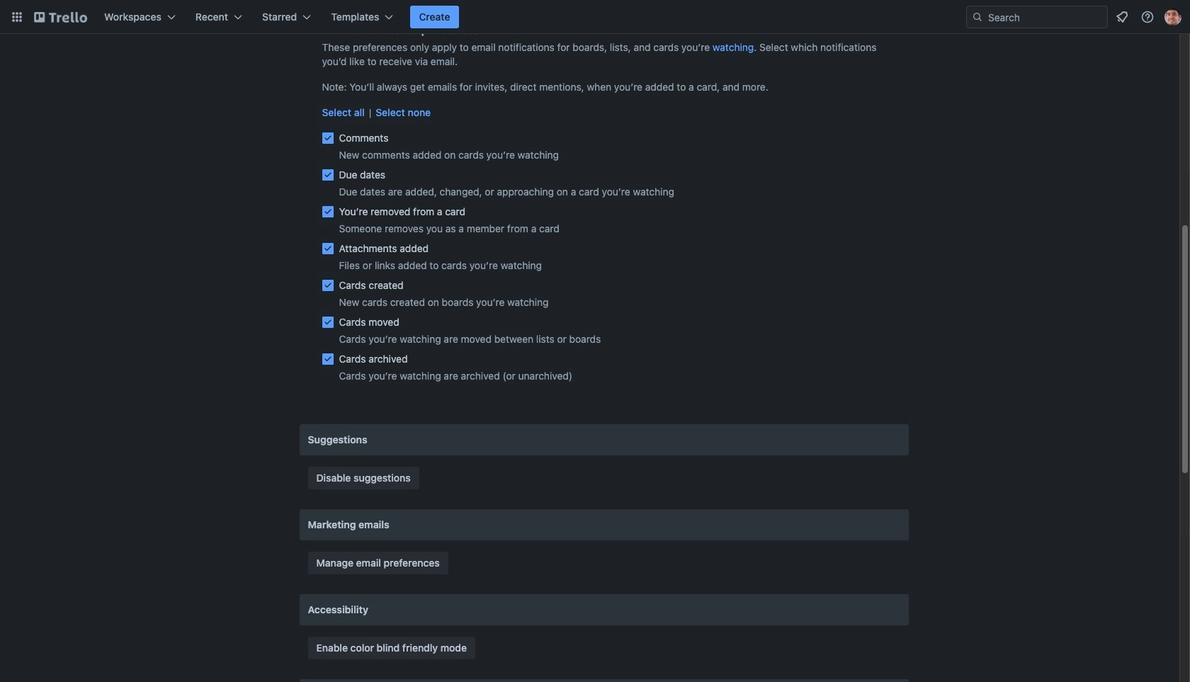 Task type: locate. For each thing, give the bounding box(es) containing it.
primary element
[[0, 0, 1191, 34]]

open information menu image
[[1141, 10, 1155, 24]]

Search field
[[967, 6, 1108, 28]]



Task type: vqa. For each thing, say whether or not it's contained in the screenshot.
the JSON
no



Task type: describe. For each thing, give the bounding box(es) containing it.
back to home image
[[34, 6, 87, 28]]

james peterson (jamespeterson93) image
[[1165, 9, 1182, 26]]

0 notifications image
[[1114, 9, 1131, 26]]

search image
[[972, 11, 984, 23]]



